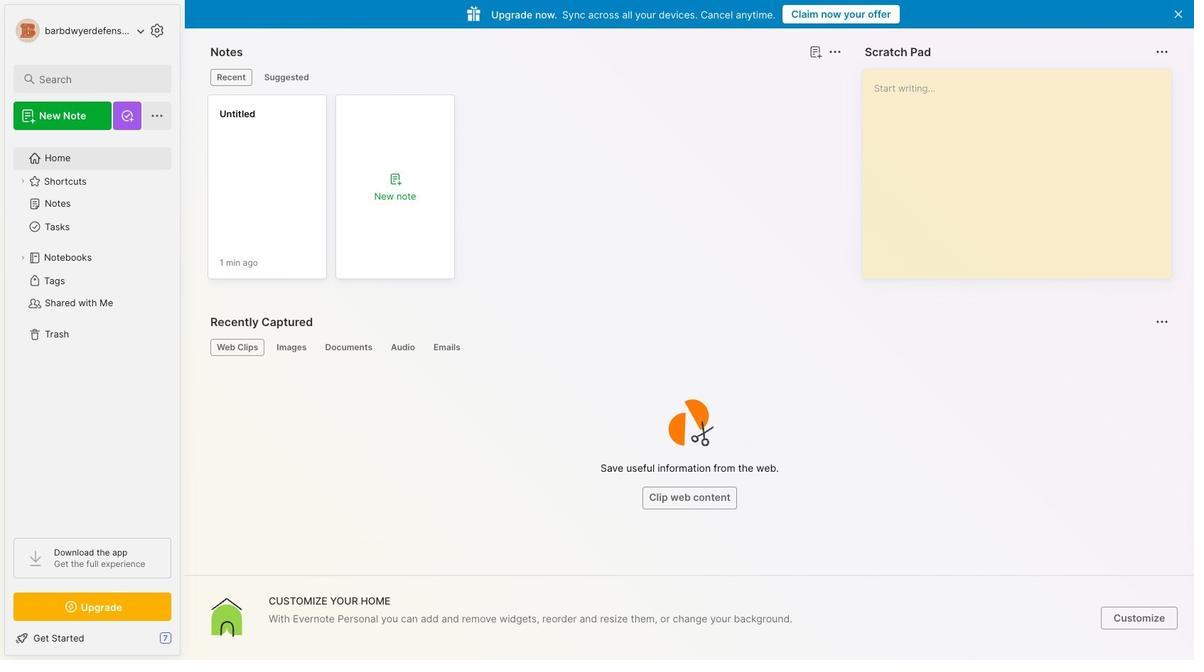 Task type: describe. For each thing, give the bounding box(es) containing it.
click to collapse image
[[180, 634, 190, 652]]

settings image
[[149, 22, 166, 39]]

2 tab list from the top
[[211, 339, 1167, 356]]

1 more actions image from the left
[[827, 43, 844, 60]]

Help and Learning task checklist field
[[5, 627, 180, 650]]

Start writing… text field
[[875, 70, 1171, 267]]

Search text field
[[39, 73, 159, 86]]

2 more actions image from the left
[[1154, 43, 1171, 60]]



Task type: vqa. For each thing, say whether or not it's contained in the screenshot.
MORE ACTIONS Field
yes



Task type: locate. For each thing, give the bounding box(es) containing it.
more actions image
[[1154, 314, 1171, 331]]

tree inside main element
[[5, 139, 180, 526]]

1 tab list from the top
[[211, 69, 840, 86]]

0 horizontal spatial more actions image
[[827, 43, 844, 60]]

tab list
[[211, 69, 840, 86], [211, 339, 1167, 356]]

tab
[[211, 69, 252, 86], [258, 69, 316, 86], [211, 339, 265, 356], [271, 339, 313, 356], [319, 339, 379, 356], [385, 339, 422, 356], [427, 339, 467, 356]]

None search field
[[39, 70, 159, 87]]

row group
[[208, 95, 464, 288]]

none search field inside main element
[[39, 70, 159, 87]]

expand notebooks image
[[18, 254, 27, 262]]

1 vertical spatial tab list
[[211, 339, 1167, 356]]

tree
[[5, 139, 180, 526]]

Account field
[[14, 16, 145, 45]]

1 horizontal spatial more actions image
[[1154, 43, 1171, 60]]

0 vertical spatial tab list
[[211, 69, 840, 86]]

main element
[[0, 0, 185, 661]]

More actions field
[[826, 42, 845, 62], [1153, 42, 1173, 62], [1153, 312, 1173, 332]]

more actions image
[[827, 43, 844, 60], [1154, 43, 1171, 60]]



